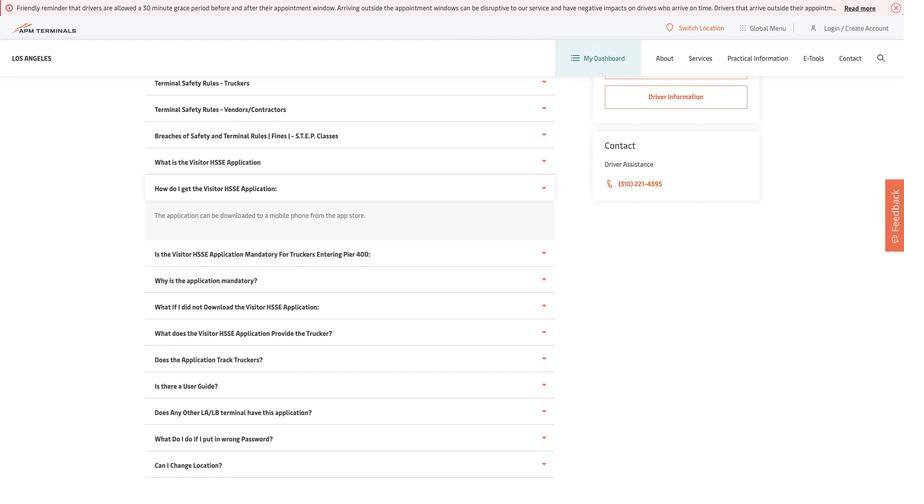 Task type: vqa. For each thing, say whether or not it's contained in the screenshot.
the rightmost outside
yes



Task type: describe. For each thing, give the bounding box(es) containing it.
in
[[214, 434, 220, 443]]

disruptive
[[481, 3, 509, 12]]

application inside does the application track truckers? dropdown button
[[181, 355, 215, 364]]

30
[[143, 3, 151, 12]]

2 vertical spatial terminal
[[223, 131, 249, 140]]

terminal for terminal safety rules - truckers
[[155, 78, 180, 87]]

what is the visitor hsse application button
[[145, 148, 555, 175]]

did
[[181, 302, 191, 311]]

/
[[842, 23, 844, 32]]

assistance
[[623, 160, 654, 168]]

what if i did not download the visitor hsse application: button
[[145, 293, 555, 320]]

information for practical information
[[754, 54, 789, 62]]

breaches
[[155, 131, 181, 140]]

hsse inside dropdown button
[[219, 329, 235, 338]]

2 their from the left
[[790, 3, 804, 12]]

los angeles link
[[12, 53, 51, 63]]

1 drivers from the left
[[82, 3, 102, 12]]

create
[[846, 23, 864, 32]]

other
[[183, 408, 200, 417]]

of
[[183, 131, 189, 140]]

do
[[172, 434, 180, 443]]

contact button
[[840, 40, 862, 76]]

switch
[[679, 23, 698, 32]]

login / create account
[[825, 23, 889, 32]]

arriving
[[337, 3, 360, 12]]

close alert image
[[892, 3, 901, 13]]

downloaded
[[220, 211, 256, 220]]

los
[[12, 53, 23, 62]]

3 appointment from the left
[[805, 3, 842, 12]]

download
[[204, 302, 233, 311]]

form
[[701, 62, 716, 71]]

windows
[[434, 3, 459, 12]]

1 vertical spatial contact
[[605, 139, 636, 151]]

training driver access form
[[637, 62, 716, 71]]

driver for driver information
[[649, 92, 667, 101]]

terminal safety rules - vendors/contractors
[[155, 105, 286, 114]]

the inside what if i did not download the visitor hsse application: dropdown button
[[235, 302, 245, 311]]

there
[[161, 382, 177, 390]]

driver information link
[[605, 86, 747, 109]]

2 vertical spatial rules
[[251, 131, 267, 140]]

terminal for terminal safety rules - vendors/contractors
[[155, 105, 180, 114]]

hsse inside 'dropdown button'
[[193, 250, 208, 258]]

application inside why is the application mandatory? dropdown button
[[187, 276, 220, 285]]

2 vertical spatial -
[[291, 131, 294, 140]]

global
[[750, 23, 769, 32]]

what for what does the visitor hsse application provide the trucker?
[[155, 329, 171, 338]]

does any other la/lb terminal have this application? button
[[145, 399, 555, 425]]

rules for truckers
[[203, 78, 219, 87]]

does for does any other la/lb terminal have this application?
[[155, 408, 169, 417]]

training driver access form link
[[605, 56, 747, 79]]

practical information button
[[728, 40, 789, 76]]

change
[[170, 461, 192, 470]]

is there a user guide? button
[[145, 372, 555, 399]]

put
[[203, 434, 213, 443]]

1 appointment from the left
[[274, 3, 311, 12]]

classes
[[317, 131, 338, 140]]

pier
[[343, 250, 355, 258]]

a inside dropdown button
[[178, 382, 182, 390]]

does the application track truckers?
[[155, 355, 263, 364]]

hsse up downloaded
[[224, 184, 240, 193]]

truckers inside is the visitor hsse application mandatory for truckers entering pier 400: 'dropdown button'
[[290, 250, 315, 258]]

track
[[217, 355, 233, 364]]

i right "if"
[[199, 434, 201, 443]]

menu
[[770, 23, 787, 32]]

user
[[183, 382, 196, 390]]

1 that from the left
[[69, 3, 81, 12]]

this
[[262, 408, 274, 417]]

visitor inside dropdown button
[[198, 329, 218, 338]]

mobile
[[270, 211, 289, 220]]

phone
[[291, 211, 309, 220]]

s.t.e.p.
[[295, 131, 315, 140]]

what does the visitor hsse application provide the trucker? button
[[145, 320, 555, 346]]

is for is the visitor hsse application mandatory for truckers entering pier 400:
[[155, 250, 159, 258]]

window.
[[313, 3, 336, 12]]

more
[[861, 3, 876, 12]]

driver information
[[649, 92, 704, 101]]

practical
[[728, 54, 753, 62]]

training
[[637, 62, 661, 71]]

terminal
[[220, 408, 246, 417]]

400:
[[356, 250, 370, 258]]

password?
[[241, 434, 273, 443]]

friendly reminder that drivers are allowed a 30 minute grace period before and after their appointment window. arriving outside the appointment windows can be disruptive to our service and have negative impacts on drivers who arrive on time. drivers that arrive outside their appointment window will be turned
[[17, 3, 904, 12]]

application inside what does the visitor hsse application provide the trucker? dropdown button
[[236, 329, 270, 338]]

any
[[170, 408, 181, 417]]

the
[[155, 211, 165, 220]]

221-
[[635, 179, 647, 188]]

what if i did not download the visitor hsse application:
[[155, 302, 319, 311]]

is for what
[[172, 158, 177, 166]]

minute
[[152, 3, 172, 12]]

1 their from the left
[[259, 3, 273, 12]]

turned
[[888, 3, 904, 12]]

read
[[845, 3, 859, 12]]

los angeles
[[12, 53, 51, 62]]

0 vertical spatial application:
[[241, 184, 277, 193]]

i for did
[[178, 302, 180, 311]]

hsse up the how do i get the visitor hsse application: on the top left
[[210, 158, 225, 166]]

store.
[[349, 211, 366, 220]]

after
[[244, 3, 258, 12]]

1 horizontal spatial have
[[563, 3, 577, 12]]

(310)
[[619, 179, 633, 188]]

1 horizontal spatial be
[[472, 3, 479, 12]]

how do i get the visitor hsse application: button
[[145, 175, 555, 200]]

angeles
[[24, 53, 51, 62]]

mandatory?
[[221, 276, 257, 285]]

does the application track truckers? button
[[145, 346, 555, 372]]

terminal safety rules - vendors/contractors button
[[145, 96, 555, 122]]

2 horizontal spatial and
[[551, 3, 562, 12]]

feedback
[[889, 190, 902, 232]]

is the visitor hsse application mandatory for truckers entering pier 400:
[[155, 250, 370, 258]]

what is the visitor hsse application
[[155, 158, 261, 166]]

my dashboard
[[584, 54, 625, 62]]

2 that from the left
[[736, 3, 748, 12]]

global menu button
[[733, 16, 795, 40]]

login / create account link
[[810, 16, 889, 40]]

how
[[155, 184, 168, 193]]

do inside dropdown button
[[169, 184, 177, 193]]

is there a user guide?
[[155, 382, 218, 390]]

is for is there a user guide?
[[155, 382, 159, 390]]

1 | from the left
[[268, 131, 270, 140]]

e-
[[804, 54, 809, 62]]



Task type: locate. For each thing, give the bounding box(es) containing it.
does up there
[[155, 355, 169, 364]]

visitor up the what does the visitor hsse application provide the trucker?
[[246, 302, 265, 311]]

rules left fines
[[251, 131, 267, 140]]

2 drivers from the left
[[637, 3, 657, 12]]

1 horizontal spatial application:
[[283, 302, 319, 311]]

application up 'truckers?' at the left of page
[[236, 329, 270, 338]]

is right the why
[[169, 276, 174, 285]]

- for vendors/contractors
[[220, 105, 223, 114]]

0 horizontal spatial be
[[212, 211, 219, 220]]

2 what from the top
[[155, 302, 171, 311]]

0 vertical spatial does
[[155, 355, 169, 364]]

drivers left the 'who'
[[637, 3, 657, 12]]

1 horizontal spatial a
[[178, 382, 182, 390]]

a left mobile
[[265, 211, 268, 220]]

my dashboard button
[[571, 40, 625, 76]]

their
[[259, 3, 273, 12], [790, 3, 804, 12]]

mandatory
[[245, 250, 278, 258]]

(310) 221-4395
[[619, 179, 663, 188]]

2 arrive from the left
[[750, 3, 766, 12]]

|
[[268, 131, 270, 140], [288, 131, 290, 140]]

practical information
[[728, 54, 789, 62]]

can i change location? button
[[145, 452, 555, 478]]

0 vertical spatial terminal
[[155, 78, 180, 87]]

what left if at bottom left
[[155, 302, 171, 311]]

0 vertical spatial can
[[461, 3, 471, 12]]

safety
[[182, 78, 201, 87], [182, 105, 201, 114], [191, 131, 210, 140]]

0 horizontal spatial outside
[[361, 3, 383, 12]]

application: up trucker?
[[283, 302, 319, 311]]

what for what is the visitor hsse application
[[155, 158, 171, 166]]

1 horizontal spatial drivers
[[637, 3, 657, 12]]

safety inside the terminal safety rules - vendors/contractors dropdown button
[[182, 105, 201, 114]]

1 arrive from the left
[[672, 3, 689, 12]]

drivers left are
[[82, 3, 102, 12]]

and down terminal safety rules - vendors/contractors
[[211, 131, 222, 140]]

4 what from the top
[[155, 434, 171, 443]]

1 horizontal spatial information
[[754, 54, 789, 62]]

what inside what does the visitor hsse application provide the trucker? dropdown button
[[155, 329, 171, 338]]

does for does the application track truckers?
[[155, 355, 169, 364]]

0 vertical spatial contact
[[840, 54, 862, 62]]

0 horizontal spatial that
[[69, 3, 81, 12]]

is the visitor hsse application mandatory for truckers entering pier 400: button
[[145, 240, 555, 267]]

1 horizontal spatial their
[[790, 3, 804, 12]]

0 horizontal spatial application:
[[241, 184, 277, 193]]

visitor up why is the application mandatory?
[[172, 250, 191, 258]]

i for get
[[178, 184, 180, 193]]

what up how
[[155, 158, 171, 166]]

visitor up does the application track truckers?
[[198, 329, 218, 338]]

i left get
[[178, 184, 180, 193]]

0 vertical spatial have
[[563, 3, 577, 12]]

0 horizontal spatial have
[[247, 408, 261, 417]]

services
[[689, 54, 713, 62]]

get
[[181, 184, 191, 193]]

application?
[[275, 408, 312, 417]]

1 horizontal spatial outside
[[768, 3, 789, 12]]

safety up terminal safety rules - vendors/contractors
[[182, 78, 201, 87]]

0 horizontal spatial information
[[668, 92, 704, 101]]

rules down terminal safety rules - truckers
[[203, 105, 219, 114]]

1 horizontal spatial and
[[232, 3, 242, 12]]

1 vertical spatial application
[[187, 276, 220, 285]]

be left downloaded
[[212, 211, 219, 220]]

grace
[[174, 3, 190, 12]]

will
[[868, 3, 878, 12]]

my
[[584, 54, 593, 62]]

safety inside breaches of safety and terminal rules | fines | - s.t.e.p. classes dropdown button
[[191, 131, 210, 140]]

their right after
[[259, 3, 273, 12]]

on right "impacts"
[[629, 3, 636, 12]]

0 vertical spatial to
[[511, 3, 517, 12]]

is inside is there a user guide? dropdown button
[[155, 382, 159, 390]]

breaches of safety and terminal rules | fines | - s.t.e.p. classes
[[155, 131, 338, 140]]

2 appointment from the left
[[395, 3, 432, 12]]

terminal safety rules - truckers button
[[145, 69, 555, 96]]

1 vertical spatial a
[[265, 211, 268, 220]]

- up terminal safety rules - vendors/contractors
[[220, 78, 223, 87]]

i for do
[[181, 434, 183, 443]]

and right service
[[551, 3, 562, 12]]

1 horizontal spatial arrive
[[750, 3, 766, 12]]

driver for driver assistance
[[605, 160, 622, 168]]

0 vertical spatial driver
[[649, 92, 667, 101]]

what left does
[[155, 329, 171, 338]]

app
[[337, 211, 348, 220]]

can
[[461, 3, 471, 12], [200, 211, 210, 220]]

allowed
[[114, 3, 137, 12]]

to left mobile
[[257, 211, 263, 220]]

- for truckers
[[220, 78, 223, 87]]

2 outside from the left
[[768, 3, 789, 12]]

what for what if i did not download the visitor hsse application:
[[155, 302, 171, 311]]

2 does from the top
[[155, 408, 169, 417]]

that right drivers
[[736, 3, 748, 12]]

if
[[172, 302, 177, 311]]

0 horizontal spatial a
[[138, 3, 141, 12]]

2 vertical spatial a
[[178, 382, 182, 390]]

negative
[[578, 3, 603, 12]]

application inside what is the visitor hsse application dropdown button
[[227, 158, 261, 166]]

0 vertical spatial rules
[[203, 78, 219, 87]]

1 horizontal spatial on
[[690, 3, 697, 12]]

appointment left window.
[[274, 3, 311, 12]]

application up mandatory?
[[209, 250, 243, 258]]

have left negative
[[563, 3, 577, 12]]

what for what do i do if i put in wrong password?
[[155, 434, 171, 443]]

what inside what do i do if i put in wrong password? dropdown button
[[155, 434, 171, 443]]

rules inside dropdown button
[[203, 105, 219, 114]]

and left after
[[232, 3, 242, 12]]

- inside dropdown button
[[220, 105, 223, 114]]

what left do
[[155, 434, 171, 443]]

the inside does the application track truckers? dropdown button
[[170, 355, 180, 364]]

2 horizontal spatial a
[[265, 211, 268, 220]]

is up the why
[[155, 250, 159, 258]]

0 horizontal spatial and
[[211, 131, 222, 140]]

driver up (310)
[[605, 160, 622, 168]]

1 vertical spatial terminal
[[155, 105, 180, 114]]

and inside dropdown button
[[211, 131, 222, 140]]

our
[[518, 3, 528, 12]]

truckers up terminal safety rules - vendors/contractors
[[224, 78, 249, 87]]

0 vertical spatial a
[[138, 3, 141, 12]]

appointment left windows
[[395, 3, 432, 12]]

the inside how do i get the visitor hsse application: dropdown button
[[192, 184, 202, 193]]

their up global menu button
[[790, 3, 804, 12]]

i right do
[[181, 434, 183, 443]]

information inside the driver information link
[[668, 92, 704, 101]]

truckers right for at the bottom of page
[[290, 250, 315, 258]]

1 horizontal spatial do
[[185, 434, 192, 443]]

1 horizontal spatial can
[[461, 3, 471, 12]]

the inside what is the visitor hsse application dropdown button
[[178, 158, 188, 166]]

0 vertical spatial -
[[220, 78, 223, 87]]

0 horizontal spatial arrive
[[672, 3, 689, 12]]

1 vertical spatial driver
[[605, 160, 622, 168]]

services button
[[689, 40, 713, 76]]

information inside the practical information dropdown button
[[754, 54, 789, 62]]

| right fines
[[288, 131, 290, 140]]

1 vertical spatial is
[[155, 382, 159, 390]]

1 vertical spatial truckers
[[290, 250, 315, 258]]

0 vertical spatial safety
[[182, 78, 201, 87]]

safety inside terminal safety rules - truckers dropdown button
[[182, 78, 201, 87]]

what does the visitor hsse application provide the trucker?
[[155, 329, 332, 338]]

that right reminder
[[69, 3, 81, 12]]

i right can
[[167, 461, 169, 470]]

1 on from the left
[[629, 3, 636, 12]]

read more button
[[845, 3, 876, 13]]

vendors/contractors
[[224, 105, 286, 114]]

application down the breaches of safety and terminal rules | fines | - s.t.e.p. classes
[[227, 158, 261, 166]]

1 horizontal spatial |
[[288, 131, 290, 140]]

1 what from the top
[[155, 158, 171, 166]]

1 is from the top
[[155, 250, 159, 258]]

visitor inside 'dropdown button'
[[172, 250, 191, 258]]

on
[[629, 3, 636, 12], [690, 3, 697, 12]]

1 does from the top
[[155, 355, 169, 364]]

information down the "access"
[[668, 92, 704, 101]]

visitor up get
[[189, 158, 209, 166]]

1 vertical spatial information
[[668, 92, 704, 101]]

drivers
[[715, 3, 735, 12]]

application left "track"
[[181, 355, 215, 364]]

can
[[155, 461, 165, 470]]

0 horizontal spatial to
[[257, 211, 263, 220]]

be right will
[[879, 3, 886, 12]]

a for 30
[[138, 3, 141, 12]]

outside right arriving
[[361, 3, 383, 12]]

does
[[172, 329, 186, 338]]

1 outside from the left
[[361, 3, 383, 12]]

outside
[[361, 3, 383, 12], [768, 3, 789, 12]]

safety right of
[[191, 131, 210, 140]]

does left any
[[155, 408, 169, 417]]

is down the breaches
[[172, 158, 177, 166]]

the inside why is the application mandatory? dropdown button
[[175, 276, 185, 285]]

i
[[178, 184, 180, 193], [178, 302, 180, 311], [181, 434, 183, 443], [199, 434, 201, 443], [167, 461, 169, 470]]

2 horizontal spatial be
[[879, 3, 886, 12]]

is inside is the visitor hsse application mandatory for truckers entering pier 400: 'dropdown button'
[[155, 250, 159, 258]]

1 horizontal spatial contact
[[840, 54, 862, 62]]

truckers inside terminal safety rules - truckers dropdown button
[[224, 78, 249, 87]]

driver down 'training'
[[649, 92, 667, 101]]

0 vertical spatial truckers
[[224, 78, 249, 87]]

0 horizontal spatial |
[[268, 131, 270, 140]]

why
[[155, 276, 168, 285]]

do right how
[[169, 184, 177, 193]]

window
[[844, 3, 866, 12]]

0 horizontal spatial truckers
[[224, 78, 249, 87]]

0 vertical spatial application
[[167, 211, 199, 220]]

a left user
[[178, 382, 182, 390]]

arrive up global at the top right of the page
[[750, 3, 766, 12]]

information down global menu
[[754, 54, 789, 62]]

outside up menu
[[768, 3, 789, 12]]

have left this
[[247, 408, 261, 417]]

0 horizontal spatial can
[[200, 211, 210, 220]]

2 vertical spatial safety
[[191, 131, 210, 140]]

dashboard
[[594, 54, 625, 62]]

is
[[172, 158, 177, 166], [169, 276, 174, 285]]

the inside is the visitor hsse application mandatory for truckers entering pier 400: 'dropdown button'
[[161, 250, 171, 258]]

driver assistance
[[605, 160, 654, 168]]

contact up driver assistance
[[605, 139, 636, 151]]

is left there
[[155, 382, 159, 390]]

0 vertical spatial do
[[169, 184, 177, 193]]

2 on from the left
[[690, 3, 697, 12]]

rules up terminal safety rules - vendors/contractors
[[203, 78, 219, 87]]

safety for vendors/contractors
[[182, 105, 201, 114]]

can right windows
[[461, 3, 471, 12]]

3 what from the top
[[155, 329, 171, 338]]

1 vertical spatial to
[[257, 211, 263, 220]]

what do i do if i put in wrong password? button
[[145, 425, 555, 452]]

a for mobile
[[265, 211, 268, 220]]

1 vertical spatial can
[[200, 211, 210, 220]]

1 horizontal spatial appointment
[[395, 3, 432, 12]]

0 vertical spatial information
[[754, 54, 789, 62]]

what inside what is the visitor hsse application dropdown button
[[155, 158, 171, 166]]

feedback button
[[886, 180, 904, 252]]

are
[[103, 3, 113, 12]]

account
[[866, 23, 889, 32]]

| left fines
[[268, 131, 270, 140]]

hsse up why is the application mandatory?
[[193, 250, 208, 258]]

1 horizontal spatial truckers
[[290, 250, 315, 258]]

before
[[211, 3, 230, 12]]

access
[[681, 62, 700, 71]]

application inside is the visitor hsse application mandatory for truckers entering pier 400: 'dropdown button'
[[209, 250, 243, 258]]

reminder
[[41, 3, 67, 12]]

truckers?
[[234, 355, 263, 364]]

to left the our
[[511, 3, 517, 12]]

be left disruptive
[[472, 3, 479, 12]]

- down terminal safety rules - truckers
[[220, 105, 223, 114]]

safety up of
[[182, 105, 201, 114]]

terminal safety rules - truckers
[[155, 78, 249, 87]]

tools
[[809, 54, 824, 62]]

1 horizontal spatial that
[[736, 3, 748, 12]]

la/lb
[[201, 408, 219, 417]]

2 is from the top
[[155, 382, 159, 390]]

application
[[167, 211, 199, 220], [187, 276, 220, 285]]

1 vertical spatial application:
[[283, 302, 319, 311]]

is
[[155, 250, 159, 258], [155, 382, 159, 390]]

0 horizontal spatial on
[[629, 3, 636, 12]]

1 vertical spatial -
[[220, 105, 223, 114]]

contact down "login / create account" link
[[840, 54, 862, 62]]

2 | from the left
[[288, 131, 290, 140]]

login
[[825, 23, 840, 32]]

switch location button
[[667, 23, 725, 32]]

application up not
[[187, 276, 220, 285]]

1 vertical spatial does
[[155, 408, 169, 417]]

driver
[[662, 62, 679, 71]]

on left time.
[[690, 3, 697, 12]]

0 horizontal spatial driver
[[605, 160, 622, 168]]

about button
[[656, 40, 674, 76]]

and
[[232, 3, 242, 12], [551, 3, 562, 12], [211, 131, 222, 140]]

does any other la/lb terminal have this application?
[[155, 408, 312, 417]]

that
[[69, 3, 81, 12], [736, 3, 748, 12]]

have
[[563, 3, 577, 12], [247, 408, 261, 417]]

guide?
[[198, 382, 218, 390]]

hsse up "track"
[[219, 329, 235, 338]]

is for why
[[169, 276, 174, 285]]

do inside dropdown button
[[185, 434, 192, 443]]

have inside dropdown button
[[247, 408, 261, 417]]

safety for truckers
[[182, 78, 201, 87]]

0 horizontal spatial their
[[259, 3, 273, 12]]

can i change location?
[[155, 461, 222, 470]]

1 horizontal spatial driver
[[649, 92, 667, 101]]

- left s.t.e.p.
[[291, 131, 294, 140]]

0 vertical spatial is
[[172, 158, 177, 166]]

0 horizontal spatial appointment
[[274, 3, 311, 12]]

2 horizontal spatial appointment
[[805, 3, 842, 12]]

what inside what if i did not download the visitor hsse application: dropdown button
[[155, 302, 171, 311]]

terminal
[[155, 78, 180, 87], [155, 105, 180, 114], [223, 131, 249, 140]]

e-tools
[[804, 54, 824, 62]]

can down the how do i get the visitor hsse application: on the top left
[[200, 211, 210, 220]]

0 horizontal spatial contact
[[605, 139, 636, 151]]

who
[[658, 3, 671, 12]]

0 vertical spatial is
[[155, 250, 159, 258]]

do left "if"
[[185, 434, 192, 443]]

a left 30
[[138, 3, 141, 12]]

i right if at bottom left
[[178, 302, 180, 311]]

appointment up login at the right top of page
[[805, 3, 842, 12]]

1 vertical spatial do
[[185, 434, 192, 443]]

friendly
[[17, 3, 40, 12]]

do
[[169, 184, 177, 193], [185, 434, 192, 443]]

1 horizontal spatial to
[[511, 3, 517, 12]]

1 vertical spatial have
[[247, 408, 261, 417]]

location?
[[193, 461, 222, 470]]

1 vertical spatial rules
[[203, 105, 219, 114]]

arrive right the 'who'
[[672, 3, 689, 12]]

application: up the application can be downloaded to a mobile phone from the app store. on the left top of the page
[[241, 184, 277, 193]]

rules
[[203, 78, 219, 87], [203, 105, 219, 114], [251, 131, 267, 140]]

rules for vendors/contractors
[[203, 105, 219, 114]]

terminal inside dropdown button
[[155, 105, 180, 114]]

read more
[[845, 3, 876, 12]]

0 horizontal spatial do
[[169, 184, 177, 193]]

application right the
[[167, 211, 199, 220]]

fines
[[271, 131, 287, 140]]

hsse up provide
[[267, 302, 282, 311]]

1 vertical spatial is
[[169, 276, 174, 285]]

for
[[279, 250, 289, 258]]

visitor down what is the visitor hsse application
[[204, 184, 223, 193]]

0 horizontal spatial drivers
[[82, 3, 102, 12]]

1 vertical spatial safety
[[182, 105, 201, 114]]

information for driver information
[[668, 92, 704, 101]]



